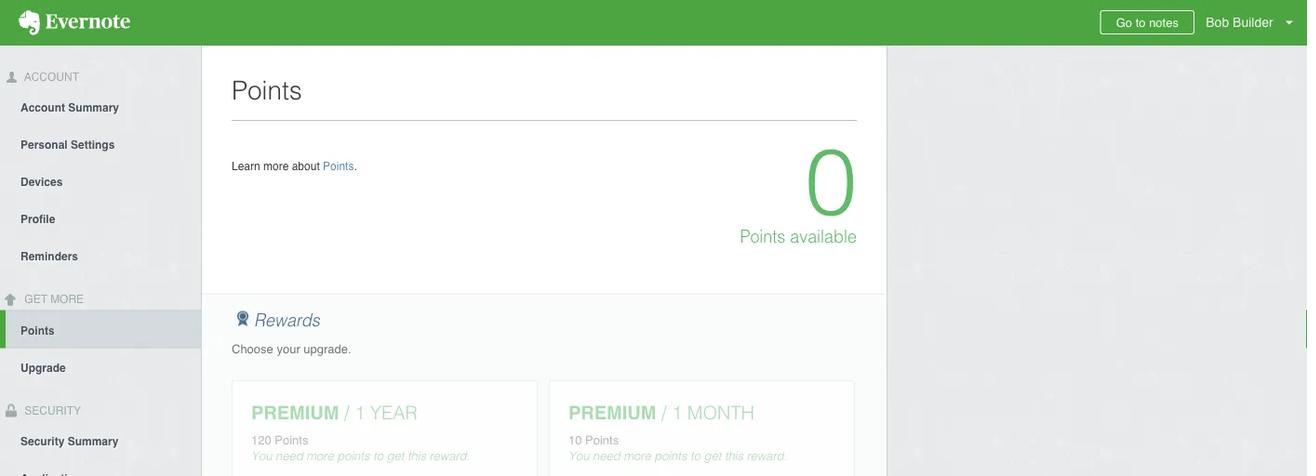 Task type: locate. For each thing, give the bounding box(es) containing it.
points inside premium / 1 month 10 points you need more points to get this reward.
[[654, 449, 687, 463]]

to down year
[[373, 449, 383, 463]]

settings
[[71, 138, 115, 151]]

points inside "premium / 1 year 120 points you need more points to get this reward."
[[275, 433, 308, 447]]

0 points available
[[740, 129, 857, 247]]

1 horizontal spatial premium
[[568, 402, 656, 424]]

more for / 1 month
[[624, 449, 651, 463]]

account for account summary
[[20, 101, 65, 114]]

1 need from the left
[[275, 449, 303, 463]]

points down get
[[20, 324, 55, 337]]

0 horizontal spatial need
[[275, 449, 303, 463]]

1 1 from the left
[[355, 402, 365, 424]]

learn more about points .
[[232, 160, 357, 173]]

get inside "premium / 1 year 120 points you need more points to get this reward."
[[387, 449, 404, 463]]

you inside "premium / 1 year 120 points you need more points to get this reward."
[[251, 449, 272, 463]]

1 premium from the left
[[251, 402, 339, 424]]

1 left month
[[672, 402, 682, 424]]

2 you from the left
[[568, 449, 589, 463]]

this for month
[[725, 449, 743, 463]]

points link
[[323, 160, 354, 173], [6, 310, 201, 349]]

your
[[277, 342, 300, 356]]

.
[[354, 160, 357, 173]]

1 reward. from the left
[[429, 449, 470, 463]]

personal settings link
[[0, 125, 201, 163]]

this down month
[[725, 449, 743, 463]]

premium
[[251, 402, 339, 424], [568, 402, 656, 424]]

/
[[344, 402, 349, 424], [662, 402, 667, 424]]

1 this from the left
[[407, 449, 426, 463]]

1
[[355, 402, 365, 424], [672, 402, 682, 424]]

upgrade link
[[0, 349, 201, 386]]

1 you from the left
[[251, 449, 272, 463]]

security for security summary
[[20, 435, 65, 448]]

points link down more
[[6, 310, 201, 349]]

1 horizontal spatial points
[[654, 449, 687, 463]]

security for security
[[21, 404, 81, 417]]

reward. inside "premium / 1 year 120 points you need more points to get this reward."
[[429, 449, 470, 463]]

0 vertical spatial account
[[21, 71, 79, 84]]

120
[[251, 433, 271, 447]]

1 horizontal spatial this
[[725, 449, 743, 463]]

to inside premium / 1 month 10 points you need more points to get this reward.
[[690, 449, 700, 463]]

2 / from the left
[[662, 402, 667, 424]]

security down upgrade
[[20, 435, 65, 448]]

you for / 1 month
[[568, 449, 589, 463]]

points right 10
[[585, 433, 619, 447]]

more inside "premium / 1 year 120 points you need more points to get this reward."
[[306, 449, 334, 463]]

get
[[24, 293, 47, 306]]

2 get from the left
[[704, 449, 721, 463]]

premium up 120
[[251, 402, 339, 424]]

summary up personal settings link
[[68, 101, 119, 114]]

reward.
[[429, 449, 470, 463], [747, 449, 787, 463]]

points right 120
[[275, 433, 308, 447]]

profile link
[[0, 200, 201, 237]]

0 horizontal spatial points
[[337, 449, 370, 463]]

reward. inside premium / 1 month 10 points you need more points to get this reward.
[[747, 449, 787, 463]]

need for / 1 year
[[275, 449, 303, 463]]

1 horizontal spatial more
[[306, 449, 334, 463]]

notes
[[1149, 15, 1179, 29]]

2 this from the left
[[725, 449, 743, 463]]

choose
[[232, 342, 273, 356]]

premium for / 1 year
[[251, 402, 339, 424]]

0
[[805, 129, 857, 236]]

/ inside premium / 1 month 10 points you need more points to get this reward.
[[662, 402, 667, 424]]

10
[[568, 433, 582, 447]]

go to notes link
[[1100, 10, 1195, 34]]

1 horizontal spatial you
[[568, 449, 589, 463]]

0 horizontal spatial get
[[387, 449, 404, 463]]

premium inside "premium / 1 year 120 points you need more points to get this reward."
[[251, 402, 339, 424]]

more for / 1 year
[[306, 449, 334, 463]]

1 for year
[[355, 402, 365, 424]]

you down 10
[[568, 449, 589, 463]]

1 horizontal spatial points link
[[323, 160, 354, 173]]

1 get from the left
[[387, 449, 404, 463]]

points right the about
[[323, 160, 354, 173]]

you inside premium / 1 month 10 points you need more points to get this reward.
[[568, 449, 589, 463]]

1 points from the left
[[337, 449, 370, 463]]

0 vertical spatial summary
[[68, 101, 119, 114]]

1 vertical spatial account
[[20, 101, 65, 114]]

/ left year
[[344, 402, 349, 424]]

1 horizontal spatial get
[[704, 449, 721, 463]]

go
[[1116, 15, 1132, 29]]

personal settings
[[20, 138, 115, 151]]

1 inside "premium / 1 year 120 points you need more points to get this reward."
[[355, 402, 365, 424]]

points
[[232, 75, 302, 105], [323, 160, 354, 173], [740, 227, 786, 247], [20, 324, 55, 337], [275, 433, 308, 447], [585, 433, 619, 447]]

to down month
[[690, 449, 700, 463]]

get
[[387, 449, 404, 463], [704, 449, 721, 463]]

need
[[275, 449, 303, 463], [593, 449, 620, 463]]

1 horizontal spatial reward.
[[747, 449, 787, 463]]

points link right the about
[[323, 160, 354, 173]]

0 horizontal spatial this
[[407, 449, 426, 463]]

premium / 1 month 10 points you need more points to get this reward.
[[568, 402, 787, 463]]

0 vertical spatial security
[[21, 404, 81, 417]]

0 horizontal spatial you
[[251, 449, 272, 463]]

0 horizontal spatial 1
[[355, 402, 365, 424]]

bob builder link
[[1201, 0, 1307, 46]]

premium up 10
[[568, 402, 656, 424]]

/ left month
[[662, 402, 667, 424]]

need inside "premium / 1 year 120 points you need more points to get this reward."
[[275, 449, 303, 463]]

1 vertical spatial security
[[20, 435, 65, 448]]

account
[[21, 71, 79, 84], [20, 101, 65, 114]]

1 horizontal spatial 1
[[672, 402, 682, 424]]

account up the personal
[[20, 101, 65, 114]]

you
[[251, 449, 272, 463], [568, 449, 589, 463]]

upgrade.
[[304, 342, 351, 356]]

get down year
[[387, 449, 404, 463]]

premium / 1 year 120 points you need more points to get this reward.
[[251, 402, 470, 463]]

1 inside premium / 1 month 10 points you need more points to get this reward.
[[672, 402, 682, 424]]

you for / 1 year
[[251, 449, 272, 463]]

you down 120
[[251, 449, 272, 463]]

evernote image
[[0, 10, 149, 35]]

0 horizontal spatial reward.
[[429, 449, 470, 463]]

/ inside "premium / 1 year 120 points you need more points to get this reward."
[[344, 402, 349, 424]]

summary down upgrade link
[[68, 435, 119, 448]]

0 horizontal spatial premium
[[251, 402, 339, 424]]

0 horizontal spatial to
[[373, 449, 383, 463]]

security up security summary
[[21, 404, 81, 417]]

reminders
[[20, 250, 78, 263]]

2 reward. from the left
[[747, 449, 787, 463]]

reward. for / 1 month
[[747, 449, 787, 463]]

points left available
[[740, 227, 786, 247]]

premium inside premium / 1 month 10 points you need more points to get this reward.
[[568, 402, 656, 424]]

2 horizontal spatial more
[[624, 449, 651, 463]]

/ for / 1 year
[[344, 402, 349, 424]]

points inside "premium / 1 year 120 points you need more points to get this reward."
[[337, 449, 370, 463]]

get inside premium / 1 month 10 points you need more points to get this reward.
[[704, 449, 721, 463]]

2 need from the left
[[593, 449, 620, 463]]

2 points from the left
[[654, 449, 687, 463]]

2 premium from the left
[[568, 402, 656, 424]]

learn
[[232, 160, 260, 173]]

get down month
[[704, 449, 721, 463]]

security
[[21, 404, 81, 417], [20, 435, 65, 448]]

this for year
[[407, 449, 426, 463]]

to
[[1136, 15, 1146, 29], [373, 449, 383, 463], [690, 449, 700, 463]]

1 vertical spatial summary
[[68, 435, 119, 448]]

this down year
[[407, 449, 426, 463]]

choose your upgrade.
[[232, 342, 351, 356]]

0 vertical spatial points link
[[323, 160, 354, 173]]

this
[[407, 449, 426, 463], [725, 449, 743, 463]]

/ for / 1 month
[[662, 402, 667, 424]]

account up account summary
[[21, 71, 79, 84]]

to for / 1 month
[[690, 449, 700, 463]]

account summary
[[20, 101, 119, 114]]

1 horizontal spatial to
[[690, 449, 700, 463]]

summary
[[68, 101, 119, 114], [68, 435, 119, 448]]

1 left year
[[355, 402, 365, 424]]

points
[[337, 449, 370, 463], [654, 449, 687, 463]]

this inside "premium / 1 year 120 points you need more points to get this reward."
[[407, 449, 426, 463]]

to inside "premium / 1 year 120 points you need more points to get this reward."
[[373, 449, 383, 463]]

2 1 from the left
[[672, 402, 682, 424]]

need inside premium / 1 month 10 points you need more points to get this reward.
[[593, 449, 620, 463]]

1 horizontal spatial need
[[593, 449, 620, 463]]

to right go
[[1136, 15, 1146, 29]]

1 horizontal spatial /
[[662, 402, 667, 424]]

this inside premium / 1 month 10 points you need more points to get this reward.
[[725, 449, 743, 463]]

evernote link
[[0, 0, 149, 46]]

1 / from the left
[[344, 402, 349, 424]]

more
[[263, 160, 289, 173], [306, 449, 334, 463], [624, 449, 651, 463]]

0 horizontal spatial /
[[344, 402, 349, 424]]

more inside premium / 1 month 10 points you need more points to get this reward.
[[624, 449, 651, 463]]

0 horizontal spatial points link
[[6, 310, 201, 349]]



Task type: vqa. For each thing, say whether or not it's contained in the screenshot.
. at the left of page
yes



Task type: describe. For each thing, give the bounding box(es) containing it.
devices link
[[0, 163, 201, 200]]

to for / 1 year
[[373, 449, 383, 463]]

points for / 1 year
[[337, 449, 370, 463]]

account for account
[[21, 71, 79, 84]]

personal
[[20, 138, 68, 151]]

rewards
[[254, 311, 320, 330]]

upgrade
[[20, 362, 66, 375]]

reminders link
[[0, 237, 201, 274]]

2 horizontal spatial to
[[1136, 15, 1146, 29]]

about
[[292, 160, 320, 173]]

premium for / 1 month
[[568, 402, 656, 424]]

points for / 1 month
[[654, 449, 687, 463]]

need for / 1 month
[[593, 449, 620, 463]]

points inside premium / 1 month 10 points you need more points to get this reward.
[[585, 433, 619, 447]]

bob builder
[[1206, 15, 1273, 30]]

month
[[687, 402, 755, 424]]

profile
[[20, 213, 55, 226]]

1 for month
[[672, 402, 682, 424]]

bob
[[1206, 15, 1229, 30]]

points up learn
[[232, 75, 302, 105]]

security summary
[[20, 435, 119, 448]]

devices
[[20, 176, 63, 189]]

available
[[790, 227, 857, 247]]

get for year
[[387, 449, 404, 463]]

points inside 0 points available
[[740, 227, 786, 247]]

1 vertical spatial points link
[[6, 310, 201, 349]]

more
[[50, 293, 84, 306]]

0 horizontal spatial more
[[263, 160, 289, 173]]

get for month
[[704, 449, 721, 463]]

go to notes
[[1116, 15, 1179, 29]]

get more
[[21, 293, 84, 306]]

builder
[[1233, 15, 1273, 30]]

summary for account summary
[[68, 101, 119, 114]]

security summary link
[[0, 422, 201, 459]]

account summary link
[[0, 88, 201, 125]]

reward. for / 1 year
[[429, 449, 470, 463]]

summary for security summary
[[68, 435, 119, 448]]

year
[[370, 402, 418, 424]]



